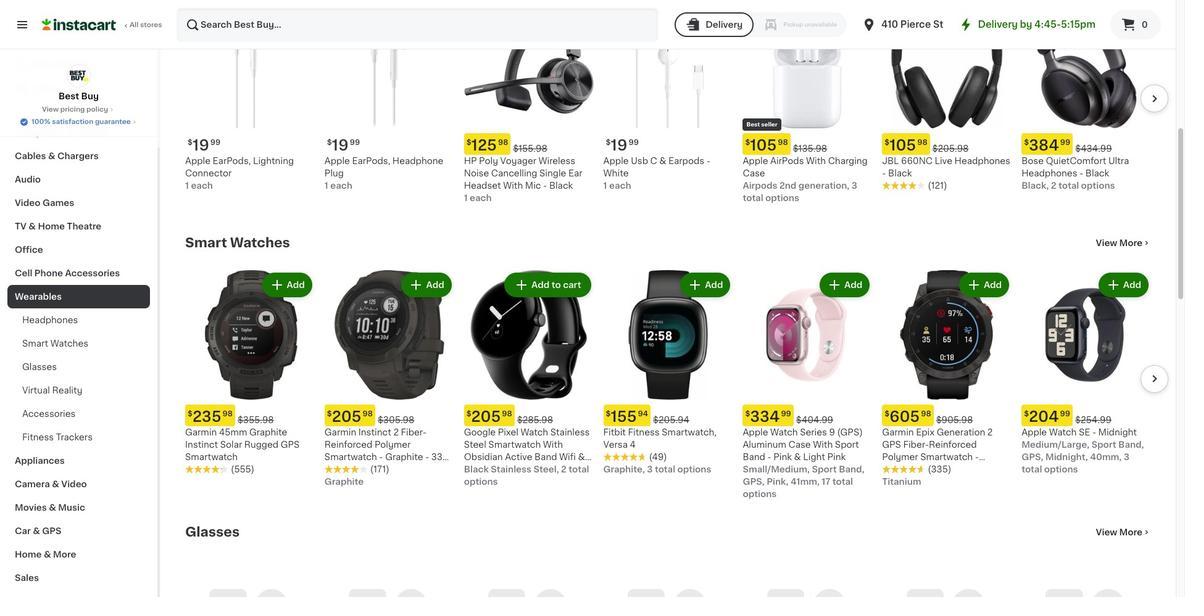 Task type: vqa. For each thing, say whether or not it's contained in the screenshot.
Health & Personal Care
no



Task type: describe. For each thing, give the bounding box(es) containing it.
- inside apple usb c & earpods - white 1 each
[[707, 157, 711, 165]]

office link
[[7, 238, 150, 262]]

all stores link
[[42, 7, 163, 42]]

options inside apple watch series 9 (gps) aluminum case with sport band - pink & light pink small/medium, sport band, gps, pink, 41mm, 17 total options
[[743, 490, 777, 499]]

camera
[[15, 480, 50, 489]]

- up (171)
[[379, 453, 383, 462]]

2 inside garmin epix generation 2 gps fiber-reinforced polymer smartwatch - titanium - 33mm
[[988, 428, 993, 437]]

add button for 334
[[821, 274, 869, 296]]

computers & tablets
[[15, 128, 109, 137]]

service type group
[[675, 12, 847, 37]]

$ 19 99 for apple earpods, headphone plug
[[327, 138, 360, 152]]

cables
[[15, 152, 46, 161]]

each inside the apple earpods, lightning connector 1 each
[[191, 181, 213, 190]]

cell
[[15, 269, 32, 278]]

$204.99 original price: $254.99 element
[[1022, 405, 1151, 426]]

add for 334
[[845, 281, 863, 289]]

1 horizontal spatial smart watches link
[[185, 236, 290, 251]]

$ 105 98 for $205.98
[[885, 138, 928, 152]]

video games
[[15, 199, 74, 207]]

total inside the bose quietcomfort ultra headphones - black black, 2 total options
[[1059, 181, 1079, 190]]

1 horizontal spatial obsidian
[[519, 465, 558, 474]]

instinct inside '$ 235 98 $355.98 garmin 45mm graphite instinct solar rugged gps smartwatch'
[[185, 441, 218, 449]]

$105.98 original price: $205.98 element
[[882, 133, 1012, 155]]

99 up usb
[[629, 139, 639, 146]]

product group containing 384
[[1022, 0, 1151, 192]]

wearables link
[[7, 285, 150, 309]]

add button for 105
[[821, 2, 869, 25]]

polymer inside '$ 205 98 $305.98 garmin instinct 2 fiber- reinforced polymer smartwatch - graphite - 33 mm'
[[375, 441, 411, 449]]

add for 235
[[287, 281, 305, 289]]

& inside car & gps link
[[33, 527, 40, 536]]

single
[[540, 169, 566, 178]]

0 horizontal spatial gps
[[42, 527, 62, 536]]

apple earpods, headphone plug 1 each
[[325, 157, 444, 190]]

& down active
[[510, 465, 517, 474]]

$ inside $ 125 98 $155.98 hp poly voyager wireless noise cancelling single ear headset with mic - black 1 each
[[467, 139, 471, 146]]

chargers
[[57, 152, 99, 161]]

view pricing policy
[[42, 106, 108, 113]]

205 for $ 205 98
[[471, 410, 501, 424]]

1 inside $ 125 98 $155.98 hp poly voyager wireless noise cancelling single ear headset with mic - black 1 each
[[464, 194, 468, 202]]

add to cart
[[532, 281, 581, 289]]

black inside jbl 660nc live headphones - black
[[888, 169, 912, 178]]

steel
[[464, 441, 486, 449]]

0 vertical spatial obsidian
[[464, 453, 503, 462]]

2nd
[[780, 181, 797, 190]]

games
[[43, 199, 74, 207]]

view for smart watches
[[1096, 239, 1118, 247]]

(gps)
[[837, 428, 863, 437]]

titanium inside garmin epix generation 2 gps fiber-reinforced polymer smartwatch - titanium - 33mm
[[882, 465, 920, 474]]

add button for 155
[[682, 274, 729, 296]]

airpods
[[771, 157, 804, 165]]

99 inside $ 204 99
[[1060, 410, 1071, 418]]

black inside black stainless steel, 2 total options
[[464, 465, 489, 474]]

best for best buy
[[59, 92, 79, 101]]

black inside google pixel watch stainless steel smartwatch with obsidian active band wifi & bt - black & obsidian
[[484, 465, 507, 474]]

1 vertical spatial watches
[[51, 340, 88, 348]]

headset
[[464, 181, 501, 190]]

lists
[[35, 85, 56, 93]]

fiber- inside '$ 205 98 $305.98 garmin instinct 2 fiber- reinforced polymer smartwatch - graphite - 33 mm'
[[401, 428, 427, 437]]

cancelling
[[491, 169, 537, 178]]

headphones link
[[7, 309, 150, 332]]

accessories inside 'link'
[[65, 269, 120, 278]]

camera & video link
[[7, 473, 150, 496]]

$ inside $ 334 99
[[745, 410, 750, 418]]

$ 155 94 $205.94 fitbit fitness smartwatch, versa 4
[[604, 410, 717, 449]]

fitness inside $ 155 94 $205.94 fitbit fitness smartwatch, versa 4
[[628, 428, 660, 437]]

mm
[[325, 465, 341, 474]]

$ 125 98 $155.98 hp poly voyager wireless noise cancelling single ear headset with mic - black 1 each
[[464, 138, 583, 202]]

2 vertical spatial graphite
[[325, 478, 364, 486]]

home & more
[[15, 551, 76, 559]]

all stores
[[130, 22, 162, 28]]

cables & chargers link
[[7, 144, 150, 168]]

apple for apple airpods with charging case airpods 2nd generation, 3 total options
[[743, 157, 768, 165]]

headphones for jbl 660nc live headphones - black
[[955, 157, 1011, 165]]

$155.94 original price: $205.94 element
[[604, 405, 733, 426]]

19 for apple earpods, headphone plug
[[332, 138, 349, 152]]

- inside jbl 660nc live headphones - black
[[882, 169, 886, 178]]

it
[[54, 60, 60, 69]]

band for aluminum
[[743, 453, 766, 462]]

item carousel region containing 235
[[185, 265, 1169, 505]]

item carousel region containing 19
[[185, 0, 1169, 216]]

delivery by 4:45-5:15pm
[[978, 20, 1096, 29]]

sales link
[[7, 567, 150, 590]]

quietcomfort
[[1046, 157, 1107, 165]]

satisfaction
[[52, 119, 93, 125]]

99 inside $ 384 99
[[1061, 139, 1071, 146]]

smartwatch inside '$ 205 98 $305.98 garmin instinct 2 fiber- reinforced polymer smartwatch - graphite - 33 mm'
[[325, 453, 377, 462]]

tv
[[15, 222, 27, 231]]

rugged
[[244, 441, 279, 449]]

94
[[638, 410, 648, 418]]

98 for $125.98 original price: $155.98 element
[[498, 139, 508, 146]]

watch for 334
[[771, 428, 798, 437]]

- left 33
[[425, 453, 429, 462]]

1 inside apple usb c & earpods - white 1 each
[[604, 181, 607, 190]]

1 inside the apple earpods, lightning connector 1 each
[[185, 181, 189, 190]]

add to cart button
[[506, 274, 590, 296]]

& inside apple watch series 9 (gps) aluminum case with sport band - pink & light pink small/medium, sport band, gps, pink, 41mm, 17 total options
[[794, 453, 801, 462]]

active
[[505, 453, 532, 462]]

all
[[130, 22, 138, 28]]

Search field
[[178, 9, 658, 41]]

add for 155
[[705, 281, 723, 289]]

headphone
[[393, 157, 444, 165]]

5:15pm
[[1061, 20, 1096, 29]]

410 pierce st button
[[862, 7, 944, 42]]

$ inside '$ 205 98 $305.98 garmin instinct 2 fiber- reinforced polymer smartwatch - graphite - 33 mm'
[[327, 410, 332, 418]]

155
[[611, 410, 637, 424]]

0 horizontal spatial headphones
[[22, 316, 78, 325]]

$ 205 98
[[467, 410, 512, 424]]

1 inside the apple earpods, headphone plug 1 each
[[325, 181, 328, 190]]

total inside apple airpods with charging case airpods 2nd generation, 3 total options
[[743, 194, 763, 202]]

$384.99 original price: $434.99 element
[[1022, 133, 1151, 155]]

100%
[[32, 119, 50, 125]]

98 inside '$ 205 98 $305.98 garmin instinct 2 fiber- reinforced polymer smartwatch - graphite - 33 mm'
[[363, 410, 373, 418]]

home inside 'link'
[[15, 551, 42, 559]]

audio
[[15, 175, 41, 184]]

gps inside '$ 235 98 $355.98 garmin 45mm graphite instinct solar rugged gps smartwatch'
[[281, 441, 300, 449]]

0 horizontal spatial smart watches
[[22, 340, 88, 348]]

each inside $ 125 98 $155.98 hp poly voyager wireless noise cancelling single ear headset with mic - black 1 each
[[470, 194, 492, 202]]

& inside computers & tablets link
[[67, 128, 74, 137]]

fiber- inside garmin epix generation 2 gps fiber-reinforced polymer smartwatch - titanium - 33mm
[[904, 441, 929, 449]]

car & gps
[[15, 527, 62, 536]]

wireless
[[539, 157, 576, 165]]

each inside apple usb c & earpods - white 1 each
[[609, 181, 631, 190]]

wearables
[[15, 293, 62, 301]]

$ inside $ 605 98
[[885, 410, 890, 418]]

bose
[[1022, 157, 1044, 165]]

19 for apple usb c & earpods - white
[[611, 138, 628, 152]]

98 for $105.98 original price: $205.98 element
[[918, 139, 928, 146]]

3 inside apple airpods with charging case airpods 2nd generation, 3 total options
[[852, 181, 858, 190]]

0 horizontal spatial 3
[[647, 465, 653, 474]]

home & more link
[[7, 543, 150, 567]]

0 vertical spatial watches
[[230, 236, 290, 249]]

smartwatch inside google pixel watch stainless steel smartwatch with obsidian active band wifi & bt - black & obsidian
[[489, 441, 541, 449]]

& inside cables & chargers link
[[48, 152, 55, 161]]

gps, inside apple watch series 9 (gps) aluminum case with sport band - pink & light pink small/medium, sport band, gps, pink, 41mm, 17 total options
[[743, 478, 765, 486]]

white
[[604, 169, 629, 178]]

band for smartwatch
[[535, 453, 557, 462]]

$605.98 original price: $905.98 element
[[882, 405, 1012, 426]]

$355.98
[[238, 416, 274, 425]]

black stainless steel, 2 total options
[[464, 465, 589, 486]]

graphite inside '$ 205 98 $305.98 garmin instinct 2 fiber- reinforced polymer smartwatch - graphite - 33 mm'
[[385, 453, 423, 462]]

(335)
[[928, 465, 952, 474]]

case inside apple airpods with charging case airpods 2nd generation, 3 total options
[[743, 169, 765, 178]]

add button for 235
[[263, 274, 311, 296]]

ear
[[569, 169, 583, 178]]

98 for $105.98 original price: $135.98 element
[[778, 139, 788, 146]]

ultra
[[1109, 157, 1129, 165]]

0 horizontal spatial fitness
[[22, 433, 54, 442]]

total inside apple watch series 9 (gps) aluminum case with sport band - pink & light pink small/medium, sport band, gps, pink, 41mm, 17 total options
[[833, 478, 853, 486]]

apple for apple earpods, headphone plug 1 each
[[325, 157, 350, 165]]

add for 105
[[845, 9, 863, 18]]

options inside the bose quietcomfort ultra headphones - black black, 2 total options
[[1081, 181, 1115, 190]]

410 pierce st
[[882, 20, 944, 29]]

1 horizontal spatial buy
[[81, 92, 99, 101]]

1 vertical spatial glasses link
[[185, 525, 240, 540]]

sport down (gps)
[[835, 441, 859, 449]]

1 vertical spatial smart
[[22, 340, 48, 348]]

1 vertical spatial smart watches link
[[7, 332, 150, 356]]

headphones for bose quietcomfort ultra headphones - black black, 2 total options
[[1022, 169, 1078, 178]]

car & gps link
[[7, 520, 150, 543]]

midnight,
[[1046, 453, 1088, 462]]

2 inside '$ 205 98 $305.98 garmin instinct 2 fiber- reinforced polymer smartwatch - graphite - 33 mm'
[[394, 428, 399, 437]]

0 vertical spatial view
[[42, 106, 59, 113]]

polymer inside garmin epix generation 2 gps fiber-reinforced polymer smartwatch - titanium - 33mm
[[882, 453, 918, 462]]

delivery button
[[675, 12, 754, 37]]

band, inside apple watch series 9 (gps) aluminum case with sport band - pink & light pink small/medium, sport band, gps, pink, 41mm, 17 total options
[[839, 465, 865, 474]]

$135.98
[[793, 144, 827, 153]]

delivery by 4:45-5:15pm link
[[959, 17, 1096, 32]]

stainless inside black stainless steel, 2 total options
[[491, 465, 532, 474]]

options inside apple airpods with charging case airpods 2nd generation, 3 total options
[[766, 194, 799, 202]]

garmin inside garmin epix generation 2 gps fiber-reinforced polymer smartwatch - titanium - 33mm
[[882, 428, 914, 437]]

4
[[630, 441, 636, 449]]

office
[[15, 246, 43, 254]]

stores
[[140, 22, 162, 28]]

- down generation
[[975, 453, 979, 462]]

41mm,
[[791, 478, 820, 486]]

- inside $ 125 98 $155.98 hp poly voyager wireless noise cancelling single ear headset with mic - black 1 each
[[543, 181, 547, 190]]

tv & home theatre link
[[7, 215, 150, 238]]

smartwatch inside garmin epix generation 2 gps fiber-reinforced polymer smartwatch - titanium - 33mm
[[921, 453, 973, 462]]

0 horizontal spatial buy
[[35, 60, 52, 69]]

jbl 660nc live headphones - black
[[882, 157, 1011, 178]]

sport up the 17
[[812, 465, 837, 474]]

view more for smart watches
[[1096, 239, 1143, 247]]

99 up "connector"
[[210, 139, 221, 146]]

apple for apple watch se - midnight medium/large, sport band, gps, midnight, 40mm, 3 total options
[[1022, 428, 1047, 437]]

reinforced inside '$ 205 98 $305.98 garmin instinct 2 fiber- reinforced polymer smartwatch - graphite - 33 mm'
[[325, 441, 373, 449]]

charging
[[828, 157, 868, 165]]

lists link
[[7, 77, 150, 101]]

add for 125
[[566, 9, 584, 18]]

(49)
[[649, 453, 667, 462]]

gps inside garmin epix generation 2 gps fiber-reinforced polymer smartwatch - titanium - 33mm
[[882, 441, 901, 449]]

0 vertical spatial smart
[[185, 236, 227, 249]]

98 for $605.98 original price: $905.98 element
[[921, 410, 931, 418]]

0 vertical spatial glasses link
[[7, 356, 150, 379]]

334
[[750, 410, 780, 424]]

$334.99 original price: $404.99 element
[[743, 405, 873, 426]]

- inside google pixel watch stainless steel smartwatch with obsidian active band wifi & bt - black & obsidian
[[478, 465, 481, 474]]

$ 384 99
[[1024, 138, 1071, 152]]

black,
[[1022, 181, 1049, 190]]

computers
[[15, 128, 65, 137]]

$105.98 original price: $135.98 element
[[743, 133, 873, 155]]

total down (49)
[[655, 465, 676, 474]]

$ inside $ 204 99
[[1024, 410, 1029, 418]]

& inside movies & music link
[[49, 504, 56, 512]]

98 for $205.98 original price: $285.98 element
[[502, 410, 512, 418]]

(555)
[[231, 465, 254, 474]]

fitness trackers link
[[7, 426, 150, 449]]

add button for 605
[[961, 274, 1008, 296]]

apple airpods with charging case airpods 2nd generation, 3 total options
[[743, 157, 868, 202]]

pink,
[[767, 478, 789, 486]]

125
[[471, 138, 497, 152]]

garmin for 205
[[325, 428, 356, 437]]

- inside the bose quietcomfort ultra headphones - black black, 2 total options
[[1080, 169, 1084, 178]]

jbl
[[882, 157, 899, 165]]

add button for 125
[[542, 2, 590, 25]]

add for 384
[[1124, 9, 1142, 18]]

0 vertical spatial home
[[38, 222, 65, 231]]

$ 204 99
[[1024, 410, 1071, 424]]

& inside camera & video "link"
[[52, 480, 59, 489]]



Task type: locate. For each thing, give the bounding box(es) containing it.
1 horizontal spatial pink
[[828, 453, 846, 462]]

midnight
[[1099, 428, 1137, 437]]

apple inside apple watch se - midnight medium/large, sport band, gps, midnight, 40mm, 3 total options
[[1022, 428, 1047, 437]]

98 inside $ 125 98 $155.98 hp poly voyager wireless noise cancelling single ear headset with mic - black 1 each
[[498, 139, 508, 146]]

1 horizontal spatial stainless
[[551, 428, 590, 437]]

1 205 from the left
[[332, 410, 361, 424]]

2 item carousel region from the top
[[185, 265, 1169, 505]]

1 vertical spatial stainless
[[491, 465, 532, 474]]

gps down movies & music
[[42, 527, 62, 536]]

1 pink from the left
[[774, 453, 792, 462]]

$ inside $ 384 99
[[1024, 139, 1029, 146]]

$ inside $ 155 94 $205.94 fitbit fitness smartwatch, versa 4
[[606, 410, 611, 418]]

apple
[[185, 157, 211, 165], [325, 157, 350, 165], [604, 157, 629, 165], [743, 157, 768, 165], [743, 428, 768, 437], [1022, 428, 1047, 437]]

smartwatch up mm
[[325, 453, 377, 462]]

$ 19 99 up plug
[[327, 138, 360, 152]]

1 horizontal spatial gps
[[281, 441, 300, 449]]

98 right 125
[[498, 139, 508, 146]]

0 horizontal spatial $ 19 99
[[188, 138, 221, 152]]

0 vertical spatial instinct
[[359, 428, 391, 437]]

2 horizontal spatial gps
[[882, 441, 901, 449]]

0 vertical spatial item carousel region
[[185, 0, 1169, 216]]

1 horizontal spatial band,
[[1119, 441, 1144, 449]]

0 vertical spatial case
[[743, 169, 765, 178]]

options down ultra
[[1081, 181, 1115, 190]]

1 down plug
[[325, 181, 328, 190]]

each down headset
[[470, 194, 492, 202]]

garmin inside '$ 205 98 $305.98 garmin instinct 2 fiber- reinforced polymer smartwatch - graphite - 33 mm'
[[325, 428, 356, 437]]

1 horizontal spatial polymer
[[882, 453, 918, 462]]

total down medium/large,
[[1022, 465, 1042, 474]]

$205.98 original price: $285.98 element
[[464, 405, 594, 426]]

0 vertical spatial view more
[[1096, 239, 1143, 247]]

stainless inside google pixel watch stainless steel smartwatch with obsidian active band wifi & bt - black & obsidian
[[551, 428, 590, 437]]

98 for $235.98 original price: $355.98 element
[[223, 410, 233, 418]]

stainless down active
[[491, 465, 532, 474]]

1 horizontal spatial $ 105 98
[[885, 138, 928, 152]]

$125.98 original price: $155.98 element
[[464, 133, 594, 155]]

apple inside apple watch series 9 (gps) aluminum case with sport band - pink & light pink small/medium, sport band, gps, pink, 41mm, 17 total options
[[743, 428, 768, 437]]

0 vertical spatial smart watches
[[185, 236, 290, 249]]

1 horizontal spatial video
[[61, 480, 87, 489]]

movies & music
[[15, 504, 85, 512]]

options down midnight,
[[1044, 465, 1078, 474]]

1 band from the left
[[535, 453, 557, 462]]

garmin down 235
[[185, 428, 217, 437]]

home
[[38, 222, 65, 231], [15, 551, 42, 559]]

2 view more from the top
[[1096, 528, 1143, 537]]

205
[[332, 410, 361, 424], [471, 410, 501, 424]]

- left (335)
[[922, 465, 926, 474]]

17
[[822, 478, 831, 486]]

$404.99
[[796, 416, 834, 425]]

earpods, inside the apple earpods, lightning connector 1 each
[[213, 157, 251, 165]]

watches
[[230, 236, 290, 249], [51, 340, 88, 348]]

3 inside apple watch se - midnight medium/large, sport band, gps, midnight, 40mm, 3 total options
[[1124, 453, 1130, 462]]

0 horizontal spatial best
[[59, 92, 79, 101]]

each down plug
[[330, 181, 352, 190]]

0 vertical spatial accessories
[[65, 269, 120, 278]]

& down car & gps
[[44, 551, 51, 559]]

each down white
[[609, 181, 631, 190]]

2 inside the bose quietcomfort ultra headphones - black black, 2 total options
[[1051, 181, 1057, 190]]

garmin up mm
[[325, 428, 356, 437]]

1 earpods, from the left
[[213, 157, 251, 165]]

$ 105 98 down seller
[[745, 138, 788, 152]]

205 inside '$ 205 98 $305.98 garmin instinct 2 fiber- reinforced polymer smartwatch - graphite - 33 mm'
[[332, 410, 361, 424]]

each
[[191, 181, 213, 190], [330, 181, 352, 190], [609, 181, 631, 190], [470, 194, 492, 202]]

solar
[[220, 441, 242, 449]]

more for smart watches
[[1120, 239, 1143, 247]]

apple earpods, lightning connector 1 each
[[185, 157, 294, 190]]

each inside the apple earpods, headphone plug 1 each
[[330, 181, 352, 190]]

1 vertical spatial accessories
[[22, 410, 76, 419]]

apple usb c & earpods - white 1 each
[[604, 157, 711, 190]]

0 horizontal spatial glasses
[[22, 363, 57, 372]]

2 horizontal spatial garmin
[[882, 428, 914, 437]]

delivery
[[978, 20, 1018, 29], [706, 20, 743, 29]]

total right the 17
[[833, 478, 853, 486]]

titanium down garmin epix generation 2 gps fiber-reinforced polymer smartwatch - titanium - 33mm
[[882, 478, 921, 486]]

best seller
[[747, 121, 778, 127]]

google
[[464, 428, 496, 437]]

watch for 204
[[1049, 428, 1077, 437]]

0
[[1142, 20, 1148, 29]]

- right 'earpods'
[[707, 157, 711, 165]]

product group containing 334
[[743, 270, 873, 501]]

add button for 384
[[1100, 2, 1148, 25]]

40mm,
[[1090, 453, 1122, 462]]

view more
[[1096, 239, 1143, 247], [1096, 528, 1143, 537]]

product group containing 125
[[464, 0, 594, 204]]

0 vertical spatial 3
[[852, 181, 858, 190]]

2 horizontal spatial headphones
[[1022, 169, 1078, 178]]

$ 235 98 $355.98 garmin 45mm graphite instinct solar rugged gps smartwatch
[[185, 410, 300, 462]]

reinforced
[[325, 441, 373, 449], [929, 441, 977, 449]]

2 105 from the left
[[890, 138, 916, 152]]

fiber- down epix at right bottom
[[904, 441, 929, 449]]

1 horizontal spatial headphones
[[955, 157, 1011, 165]]

earpods, for connector
[[213, 157, 251, 165]]

2 pink from the left
[[828, 453, 846, 462]]

reality
[[52, 386, 82, 395]]

100% satisfaction guarantee
[[32, 119, 131, 125]]

2 right black,
[[1051, 181, 1057, 190]]

1 vertical spatial home
[[15, 551, 42, 559]]

None search field
[[177, 7, 659, 42]]

0 horizontal spatial pink
[[774, 453, 792, 462]]

band inside apple watch series 9 (gps) aluminum case with sport band - pink & light pink small/medium, sport band, gps, pink, 41mm, 17 total options
[[743, 453, 766, 462]]

apple inside the apple earpods, lightning connector 1 each
[[185, 157, 211, 165]]

2 $ 105 98 from the left
[[885, 138, 928, 152]]

99 right the 334
[[781, 410, 791, 418]]

$254.99
[[1076, 416, 1112, 425]]

medium/large,
[[1022, 441, 1090, 449]]

99 up the apple earpods, headphone plug 1 each
[[350, 139, 360, 146]]

660nc
[[901, 157, 933, 165]]

home down video games at the top left
[[38, 222, 65, 231]]

apple for apple watch series 9 (gps) aluminum case with sport band - pink & light pink small/medium, sport band, gps, pink, 41mm, 17 total options
[[743, 428, 768, 437]]

instinct inside '$ 205 98 $305.98 garmin instinct 2 fiber- reinforced polymer smartwatch - graphite - 33 mm'
[[359, 428, 391, 437]]

add button for 204
[[1100, 274, 1148, 296]]

19 for apple earpods, lightning connector
[[193, 138, 209, 152]]

- right se
[[1093, 428, 1097, 437]]

gps, inside apple watch se - midnight medium/large, sport band, gps, midnight, 40mm, 3 total options
[[1022, 453, 1044, 462]]

0 horizontal spatial band
[[535, 453, 557, 462]]

best for best seller
[[747, 121, 760, 127]]

apple up plug
[[325, 157, 350, 165]]

black right bt
[[484, 465, 507, 474]]

view more link for smart watches
[[1096, 237, 1151, 249]]

google pixel watch stainless steel smartwatch with obsidian active band wifi & bt - black & obsidian
[[464, 428, 590, 474]]

view for glasses
[[1096, 528, 1118, 537]]

options inside apple watch se - midnight medium/large, sport band, gps, midnight, 40mm, 3 total options
[[1044, 465, 1078, 474]]

205 up google at the bottom left of the page
[[471, 410, 501, 424]]

0 horizontal spatial stainless
[[491, 465, 532, 474]]

2 19 from the left
[[332, 138, 349, 152]]

band inside google pixel watch stainless steel smartwatch with obsidian active band wifi & bt - black & obsidian
[[535, 453, 557, 462]]

2 watch from the left
[[771, 428, 798, 437]]

3 19 from the left
[[611, 138, 628, 152]]

- down aluminum
[[768, 453, 772, 462]]

1 horizontal spatial instinct
[[359, 428, 391, 437]]

product group containing 155
[[604, 270, 733, 476]]

audio link
[[7, 168, 150, 191]]

more inside 'link'
[[53, 551, 76, 559]]

sales
[[15, 574, 39, 583]]

movies
[[15, 504, 47, 512]]

case inside apple watch series 9 (gps) aluminum case with sport band - pink & light pink small/medium, sport band, gps, pink, 41mm, 17 total options
[[789, 441, 811, 449]]

2 vertical spatial 3
[[647, 465, 653, 474]]

& left light
[[794, 453, 801, 462]]

0 horizontal spatial watches
[[51, 340, 88, 348]]

gps right rugged
[[281, 441, 300, 449]]

19 up white
[[611, 138, 628, 152]]

view more for glasses
[[1096, 528, 1143, 537]]

45mm
[[219, 428, 247, 437]]

0 vertical spatial fiber-
[[401, 428, 427, 437]]

& inside home & more 'link'
[[44, 551, 51, 559]]

case down series
[[789, 441, 811, 449]]

$ 19 99 up "connector"
[[188, 138, 221, 152]]

product group
[[185, 0, 315, 192], [325, 0, 454, 192], [464, 0, 594, 204], [604, 0, 733, 192], [743, 0, 873, 204], [882, 0, 1012, 192], [1022, 0, 1151, 192], [185, 270, 315, 476], [325, 270, 454, 488], [464, 270, 594, 488], [604, 270, 733, 476], [743, 270, 873, 501], [882, 270, 1012, 488], [1022, 270, 1151, 476]]

$235.98 original price: $355.98 element
[[185, 405, 315, 426]]

0 horizontal spatial band,
[[839, 465, 865, 474]]

airpods
[[743, 181, 778, 190]]

1 vertical spatial graphite
[[385, 453, 423, 462]]

- inside apple watch se - midnight medium/large, sport band, gps, midnight, 40mm, 3 total options
[[1093, 428, 1097, 437]]

steel,
[[534, 465, 559, 474]]

graphite inside '$ 235 98 $355.98 garmin 45mm graphite instinct solar rugged gps smartwatch'
[[249, 428, 287, 437]]

noise
[[464, 169, 489, 178]]

delivery for delivery by 4:45-5:15pm
[[978, 20, 1018, 29]]

98 up 660nc
[[918, 139, 928, 146]]

0 vertical spatial best
[[59, 92, 79, 101]]

obsidian down active
[[519, 465, 558, 474]]

options down 2nd
[[766, 194, 799, 202]]

1 horizontal spatial garmin
[[325, 428, 356, 437]]

2 titanium from the top
[[882, 478, 921, 486]]

& right "cables"
[[48, 152, 55, 161]]

2 band from the left
[[743, 453, 766, 462]]

gps down 605
[[882, 441, 901, 449]]

1 horizontal spatial watch
[[771, 428, 798, 437]]

99
[[210, 139, 221, 146], [350, 139, 360, 146], [629, 139, 639, 146], [1061, 139, 1071, 146], [781, 410, 791, 418], [1060, 410, 1071, 418]]

1 horizontal spatial earpods,
[[352, 157, 390, 165]]

0 horizontal spatial smart watches link
[[7, 332, 150, 356]]

sport up 40mm,
[[1092, 441, 1117, 449]]

black inside $ 125 98 $155.98 hp poly voyager wireless noise cancelling single ear headset with mic - black 1 each
[[549, 181, 573, 190]]

instinct down 235
[[185, 441, 218, 449]]

earpods, for plug
[[352, 157, 390, 165]]

video inside "link"
[[61, 480, 87, 489]]

titanium left (335)
[[882, 465, 920, 474]]

with inside $ 125 98 $155.98 hp poly voyager wireless noise cancelling single ear headset with mic - black 1 each
[[503, 181, 523, 190]]

2 garmin from the left
[[325, 428, 356, 437]]

1 down white
[[604, 181, 607, 190]]

apple for apple earpods, lightning connector 1 each
[[185, 157, 211, 165]]

$ 105 98 for $135.98
[[745, 138, 788, 152]]

$ 105 98 inside $105.98 original price: $135.98 element
[[745, 138, 788, 152]]

add button for 205
[[403, 274, 451, 296]]

best buy logo image
[[67, 64, 90, 88]]

1 vertical spatial smart watches
[[22, 340, 88, 348]]

$905.98
[[936, 416, 973, 425]]

item carousel region
[[185, 0, 1169, 216], [185, 265, 1169, 505]]

watch inside google pixel watch stainless steel smartwatch with obsidian active band wifi & bt - black & obsidian
[[521, 428, 548, 437]]

1 vertical spatial fiber-
[[904, 441, 929, 449]]

1 garmin from the left
[[185, 428, 217, 437]]

obsidian down steel
[[464, 453, 503, 462]]

$ 19 99 for apple usb c & earpods - white
[[606, 138, 639, 152]]

1 vertical spatial polymer
[[882, 453, 918, 462]]

$205.94
[[653, 416, 690, 425]]

1 horizontal spatial 19
[[332, 138, 349, 152]]

2 horizontal spatial watch
[[1049, 428, 1077, 437]]

video
[[15, 199, 40, 207], [61, 480, 87, 489]]

total inside apple watch se - midnight medium/large, sport band, gps, midnight, 40mm, 3 total options
[[1022, 465, 1042, 474]]

99 inside $ 334 99
[[781, 410, 791, 418]]

smartwatch up 33mm
[[921, 453, 973, 462]]

1 horizontal spatial 3
[[852, 181, 858, 190]]

garmin for 235
[[185, 428, 217, 437]]

apple up white
[[604, 157, 629, 165]]

2
[[1051, 181, 1057, 190], [394, 428, 399, 437], [988, 428, 993, 437], [561, 465, 567, 474]]

0 horizontal spatial reinforced
[[325, 441, 373, 449]]

0 horizontal spatial polymer
[[375, 441, 411, 449]]

add for 204
[[1124, 281, 1142, 289]]

$155.98
[[513, 144, 548, 153]]

view more link for glasses
[[1096, 526, 1151, 539]]

1 105 from the left
[[750, 138, 777, 152]]

product group containing 235
[[185, 270, 315, 476]]

1 vertical spatial titanium
[[882, 478, 921, 486]]

2 $ 19 99 from the left
[[327, 138, 360, 152]]

options down bt
[[464, 478, 498, 486]]

0 horizontal spatial smart
[[22, 340, 48, 348]]

total inside black stainless steel, 2 total options
[[569, 465, 589, 474]]

1 down "connector"
[[185, 181, 189, 190]]

1 vertical spatial gps,
[[743, 478, 765, 486]]

1 titanium from the top
[[882, 465, 920, 474]]

black down single
[[549, 181, 573, 190]]

accessories down office 'link'
[[65, 269, 120, 278]]

fiber- down $305.98
[[401, 428, 427, 437]]

1 $ 19 99 from the left
[[188, 138, 221, 152]]

105 up jbl
[[890, 138, 916, 152]]

1 horizontal spatial delivery
[[978, 20, 1018, 29]]

graphite down mm
[[325, 478, 364, 486]]

polymer
[[375, 441, 411, 449], [882, 453, 918, 462]]

watch inside apple watch se - midnight medium/large, sport band, gps, midnight, 40mm, 3 total options
[[1049, 428, 1077, 437]]

2 earpods, from the left
[[352, 157, 390, 165]]

1 vertical spatial 3
[[1124, 453, 1130, 462]]

sport inside apple watch se - midnight medium/large, sport band, gps, midnight, 40mm, 3 total options
[[1092, 441, 1117, 449]]

headphones inside the bose quietcomfort ultra headphones - black black, 2 total options
[[1022, 169, 1078, 178]]

2 down $305.98
[[394, 428, 399, 437]]

best left seller
[[747, 121, 760, 127]]

98 inside $ 605 98
[[921, 410, 931, 418]]

0 vertical spatial graphite
[[249, 428, 287, 437]]

mic
[[525, 181, 541, 190]]

pink up small/medium,
[[774, 453, 792, 462]]

- down quietcomfort
[[1080, 169, 1084, 178]]

buy
[[35, 60, 52, 69], [81, 92, 99, 101]]

3 garmin from the left
[[882, 428, 914, 437]]

1 horizontal spatial graphite
[[325, 478, 364, 486]]

smartwatch
[[489, 441, 541, 449], [185, 453, 238, 462], [325, 453, 377, 462], [921, 453, 973, 462]]

205 left $305.98
[[332, 410, 361, 424]]

add for 205
[[426, 281, 444, 289]]

pierce
[[901, 20, 931, 29]]

versa
[[604, 441, 628, 449]]

0 horizontal spatial 19
[[193, 138, 209, 152]]

1 watch from the left
[[521, 428, 548, 437]]

1 horizontal spatial smart watches
[[185, 236, 290, 249]]

video down audio
[[15, 199, 40, 207]]

0 vertical spatial smart watches link
[[185, 236, 290, 251]]

0 horizontal spatial 205
[[332, 410, 361, 424]]

100% satisfaction guarantee button
[[19, 115, 138, 127]]

apple up airpods
[[743, 157, 768, 165]]

earpods, inside the apple earpods, headphone plug 1 each
[[352, 157, 390, 165]]

with inside google pixel watch stainless steel smartwatch with obsidian active band wifi & bt - black & obsidian
[[543, 441, 563, 449]]

with inside apple airpods with charging case airpods 2nd generation, 3 total options
[[806, 157, 826, 165]]

apple down 204
[[1022, 428, 1047, 437]]

2 reinforced from the left
[[929, 441, 977, 449]]

guarantee
[[95, 119, 131, 125]]

1 vertical spatial more
[[1120, 528, 1143, 537]]

& inside 'tv & home theatre' link
[[29, 222, 36, 231]]

2 horizontal spatial 3
[[1124, 453, 1130, 462]]

apple watch series 9 (gps) aluminum case with sport band - pink & light pink small/medium, sport band, gps, pink, 41mm, 17 total options
[[743, 428, 865, 499]]

2 vertical spatial view
[[1096, 528, 1118, 537]]

0 vertical spatial more
[[1120, 239, 1143, 247]]

delivery for delivery
[[706, 20, 743, 29]]

apple inside the apple earpods, headphone plug 1 each
[[325, 157, 350, 165]]

$ 334 99
[[745, 410, 791, 424]]

headphones inside jbl 660nc live headphones - black
[[955, 157, 1011, 165]]

1 horizontal spatial $ 19 99
[[327, 138, 360, 152]]

1 view more from the top
[[1096, 239, 1143, 247]]

delivery inside button
[[706, 20, 743, 29]]

1 vertical spatial obsidian
[[519, 465, 558, 474]]

with down $135.98
[[806, 157, 826, 165]]

1 horizontal spatial fitness
[[628, 428, 660, 437]]

0 vertical spatial stainless
[[551, 428, 590, 437]]

polymer down epix at right bottom
[[882, 453, 918, 462]]

band, inside apple watch se - midnight medium/large, sport band, gps, midnight, 40mm, 3 total options
[[1119, 441, 1144, 449]]

light
[[803, 453, 825, 462]]

product group containing 605
[[882, 270, 1012, 488]]

1 horizontal spatial reinforced
[[929, 441, 977, 449]]

0 horizontal spatial fiber-
[[401, 428, 427, 437]]

1 reinforced from the left
[[325, 441, 373, 449]]

& right 'camera'
[[52, 480, 59, 489]]

0 horizontal spatial instinct
[[185, 441, 218, 449]]

1 horizontal spatial best
[[747, 121, 760, 127]]

0 horizontal spatial garmin
[[185, 428, 217, 437]]

options inside black stainless steel, 2 total options
[[464, 478, 498, 486]]

home up sales
[[15, 551, 42, 559]]

fitness
[[628, 428, 660, 437], [22, 433, 54, 442]]

1 $ 105 98 from the left
[[745, 138, 788, 152]]

& down the satisfaction
[[67, 128, 74, 137]]

garmin
[[185, 428, 217, 437], [325, 428, 356, 437], [882, 428, 914, 437]]

bose quietcomfort ultra headphones - black black, 2 total options
[[1022, 157, 1129, 190]]

1 item carousel region from the top
[[185, 0, 1169, 216]]

1 view more link from the top
[[1096, 237, 1151, 249]]

band down aluminum
[[743, 453, 766, 462]]

pricing
[[60, 106, 85, 113]]

reinforced up mm
[[325, 441, 373, 449]]

3 $ 19 99 from the left
[[606, 138, 639, 152]]

33mm
[[928, 465, 956, 474]]

(121)
[[928, 181, 948, 190]]

product group containing 204
[[1022, 270, 1151, 476]]

graphite up (171)
[[385, 453, 423, 462]]

19 up "connector"
[[193, 138, 209, 152]]

apple inside apple airpods with charging case airpods 2nd generation, 3 total options
[[743, 157, 768, 165]]

- inside apple watch series 9 (gps) aluminum case with sport band - pink & light pink small/medium, sport band, gps, pink, 41mm, 17 total options
[[768, 453, 772, 462]]

total down wifi
[[569, 465, 589, 474]]

1 horizontal spatial watches
[[230, 236, 290, 249]]

105 for apple airpods with charging case
[[750, 138, 777, 152]]

apple inside apple usb c & earpods - white 1 each
[[604, 157, 629, 165]]

$ 205 98 $305.98 garmin instinct 2 fiber- reinforced polymer smartwatch - graphite - 33 mm
[[325, 410, 443, 474]]

with inside apple watch series 9 (gps) aluminum case with sport band - pink & light pink small/medium, sport band, gps, pink, 41mm, 17 total options
[[813, 441, 833, 449]]

glasses link
[[7, 356, 150, 379], [185, 525, 240, 540]]

1 down headset
[[464, 194, 468, 202]]

more for glasses
[[1120, 528, 1143, 537]]

0 vertical spatial headphones
[[955, 157, 1011, 165]]

$ inside $ 205 98
[[467, 410, 471, 418]]

& right wifi
[[578, 453, 585, 462]]

0 horizontal spatial $ 105 98
[[745, 138, 788, 152]]

series
[[800, 428, 827, 437]]

2 view more link from the top
[[1096, 526, 1151, 539]]

- down jbl
[[882, 169, 886, 178]]

1 vertical spatial view more link
[[1096, 526, 1151, 539]]

fitness up the appliances
[[22, 433, 54, 442]]

1 horizontal spatial glasses link
[[185, 525, 240, 540]]

0 vertical spatial band,
[[1119, 441, 1144, 449]]

205 for $ 205 98 $305.98 garmin instinct 2 fiber- reinforced polymer smartwatch - graphite - 33 mm
[[332, 410, 361, 424]]

0 horizontal spatial case
[[743, 169, 765, 178]]

apple for apple usb c & earpods - white 1 each
[[604, 157, 629, 165]]

0 vertical spatial titanium
[[882, 465, 920, 474]]

★★★★★
[[882, 181, 926, 190], [882, 181, 926, 190], [604, 453, 647, 462], [604, 453, 647, 462], [185, 465, 228, 474], [185, 465, 228, 474], [325, 465, 368, 474], [325, 465, 368, 474], [882, 465, 926, 474], [882, 465, 926, 474]]

2 inside black stainless steel, 2 total options
[[561, 465, 567, 474]]

options down smartwatch,
[[678, 465, 712, 474]]

music
[[58, 504, 85, 512]]

epix
[[916, 428, 935, 437]]

3 down charging
[[852, 181, 858, 190]]

1 horizontal spatial gps,
[[1022, 453, 1044, 462]]

cables & chargers
[[15, 152, 99, 161]]

$ inside '$ 235 98 $355.98 garmin 45mm graphite instinct solar rugged gps smartwatch'
[[188, 410, 193, 418]]

0 horizontal spatial gps,
[[743, 478, 765, 486]]

garmin down 605
[[882, 428, 914, 437]]

3 watch from the left
[[1049, 428, 1077, 437]]

add for 605
[[984, 281, 1002, 289]]

smartwatch inside '$ 235 98 $355.98 garmin 45mm graphite instinct solar rugged gps smartwatch'
[[185, 453, 238, 462]]

2 horizontal spatial $ 19 99
[[606, 138, 639, 152]]

buy it again
[[35, 60, 87, 69]]

1 vertical spatial item carousel region
[[185, 265, 1169, 505]]

watch up medium/large,
[[1049, 428, 1077, 437]]

instacart logo image
[[42, 17, 116, 32]]

earpods, up "connector"
[[213, 157, 251, 165]]

garmin inside '$ 235 98 $355.98 garmin 45mm graphite instinct solar rugged gps smartwatch'
[[185, 428, 217, 437]]

hp
[[464, 157, 477, 165]]

pink right light
[[828, 453, 846, 462]]

105 down best seller
[[750, 138, 777, 152]]

1 vertical spatial view
[[1096, 239, 1118, 247]]

0 vertical spatial polymer
[[375, 441, 411, 449]]

total down airpods
[[743, 194, 763, 202]]

0 horizontal spatial video
[[15, 199, 40, 207]]

$ 19 99 for apple earpods, lightning connector
[[188, 138, 221, 152]]

9
[[829, 428, 835, 437]]

computers & tablets link
[[7, 121, 150, 144]]

with up wifi
[[543, 441, 563, 449]]

graphite up rugged
[[249, 428, 287, 437]]

reinforced inside garmin epix generation 2 gps fiber-reinforced polymer smartwatch - titanium - 33mm
[[929, 441, 977, 449]]

headphones
[[955, 157, 1011, 165], [1022, 169, 1078, 178], [22, 316, 78, 325]]

appliances link
[[7, 449, 150, 473]]

view pricing policy link
[[42, 105, 116, 115]]

2 205 from the left
[[471, 410, 501, 424]]

19 up plug
[[332, 138, 349, 152]]

sport
[[835, 441, 859, 449], [1092, 441, 1117, 449], [812, 465, 837, 474]]

1 vertical spatial headphones
[[1022, 169, 1078, 178]]

$ 105 98 inside $105.98 original price: $205.98 element
[[885, 138, 928, 152]]

watch down $ 334 99 on the bottom
[[771, 428, 798, 437]]

black down jbl
[[888, 169, 912, 178]]

98
[[498, 139, 508, 146], [778, 139, 788, 146], [918, 139, 928, 146], [223, 410, 233, 418], [363, 410, 373, 418], [502, 410, 512, 418], [921, 410, 931, 418]]

black inside the bose quietcomfort ultra headphones - black black, 2 total options
[[1086, 169, 1110, 178]]

usb
[[631, 157, 648, 165]]

98 up pixel
[[502, 410, 512, 418]]

gps, down medium/large,
[[1022, 453, 1044, 462]]

3
[[852, 181, 858, 190], [1124, 453, 1130, 462], [647, 465, 653, 474]]

fiber-
[[401, 428, 427, 437], [904, 441, 929, 449]]

105 for jbl 660nc live headphones - black
[[890, 138, 916, 152]]

& right tv
[[29, 222, 36, 231]]

& inside apple usb c & earpods - white 1 each
[[660, 157, 666, 165]]

1 19 from the left
[[193, 138, 209, 152]]

1 vertical spatial view more
[[1096, 528, 1143, 537]]

watch inside apple watch series 9 (gps) aluminum case with sport band - pink & light pink small/medium, sport band, gps, pink, 41mm, 17 total options
[[771, 428, 798, 437]]

$205.98 original price: $305.98 element
[[325, 405, 454, 426]]

1 horizontal spatial glasses
[[185, 526, 240, 539]]

lightning
[[253, 157, 294, 165]]

with up light
[[813, 441, 833, 449]]



